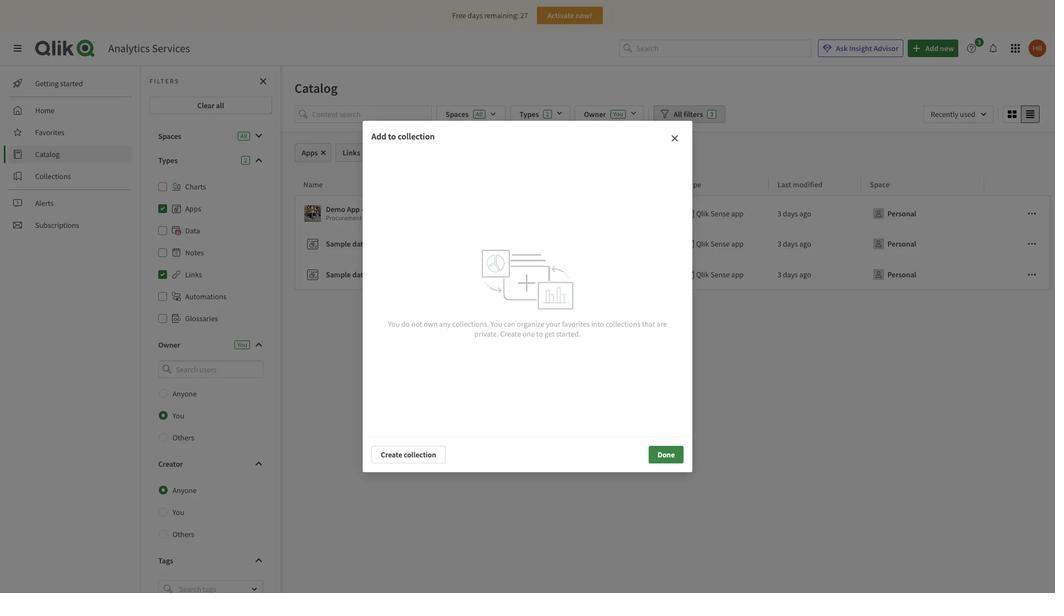 Task type: vqa. For each thing, say whether or not it's contained in the screenshot.
Adjusting on the bottom right
no



Task type: describe. For each thing, give the bounding box(es) containing it.
27
[[520, 10, 528, 20]]

space
[[870, 179, 890, 189]]

app
[[347, 204, 360, 214]]

getting started
[[35, 79, 83, 88]]

close image
[[671, 134, 679, 143]]

last
[[778, 179, 791, 189]]

0 horizontal spatial sap
[[365, 204, 378, 214]]

do
[[401, 319, 410, 329]]

you inside owner option group
[[173, 411, 184, 421]]

advisor
[[874, 43, 899, 53]]

ask
[[836, 43, 848, 53]]

3 days ago cell for qlik sense app cell corresponding to 1st personal cell from the bottom of the page
[[769, 259, 861, 290]]

home link
[[9, 102, 132, 119]]

apps button
[[295, 143, 331, 162]]

one
[[523, 329, 535, 339]]

favorites link
[[9, 124, 132, 141]]

3 days ago button for qlik sense app cell corresponding to 1st personal cell from the bottom of the page
[[778, 266, 811, 284]]

open image
[[251, 586, 258, 593]]

demo app - sap procurement procurement application from a global holding company. the daughter companies are active in electronic products and automotive to chemicals and pharmaceutical etc. the data comes from a sap bw system.
[[326, 204, 900, 222]]

application
[[363, 214, 395, 222]]

links button
[[336, 143, 373, 162]]

charts
[[185, 182, 206, 192]]

others for owner option group
[[173, 433, 194, 443]]

activate
[[547, 10, 574, 20]]

filters
[[684, 109, 703, 119]]

0 horizontal spatial links
[[185, 270, 202, 280]]

favorites
[[35, 128, 64, 137]]

bw
[[868, 214, 877, 222]]

daughter
[[496, 214, 521, 222]]

analytics
[[108, 41, 150, 55]]

get
[[545, 329, 555, 339]]

3 for 2nd personal cell from the bottom of the page qlik sense app cell
[[778, 239, 782, 249]]

collections link
[[9, 168, 132, 185]]

clear all button
[[149, 97, 272, 114]]

type
[[685, 179, 701, 189]]

2
[[244, 156, 247, 165]]

clear all
[[197, 101, 224, 110]]

remaining:
[[484, 10, 519, 20]]

to inside demo app - sap procurement procurement application from a global holding company. the daughter companies are active in electronic products and automotive to chemicals and pharmaceutical etc. the data comes from a sap bw system.
[[688, 214, 693, 222]]

qlik sense app image
[[304, 206, 321, 222]]

personal for personal button associated with 2nd personal cell from the bottom of the page
[[888, 239, 917, 249]]

activate now!
[[547, 10, 592, 20]]

data for 2nd personal cell from the bottom of the page
[[352, 239, 367, 249]]

cell for 2nd personal cell from the bottom of the page
[[984, 229, 1051, 259]]

subscriptions
[[35, 220, 79, 230]]

qlik sense app cell for 3rd personal cell from the bottom
[[677, 196, 769, 229]]

recently used image
[[924, 106, 994, 123]]

add
[[372, 131, 386, 142]]

insight
[[849, 43, 872, 53]]

creator
[[158, 459, 183, 469]]

3 days ago cell for 3rd personal cell from the bottom's qlik sense app cell
[[769, 196, 861, 229]]

alerts
[[35, 198, 54, 208]]

1 horizontal spatial procurement
[[380, 204, 423, 214]]

active
[[564, 214, 580, 222]]

personal for 1st personal cell from the bottom of the page's personal button
[[888, 270, 917, 280]]

all filters
[[674, 109, 703, 119]]

1 the from the left
[[484, 214, 495, 222]]

ago for qlik sense app cell corresponding to 1st personal cell from the bottom of the page
[[800, 270, 811, 280]]

any
[[439, 319, 451, 329]]

sample data app button for qlik sense app cell corresponding to 1st personal cell from the bottom of the page
[[304, 264, 672, 286]]

owner option group
[[149, 383, 272, 449]]

subscriptions link
[[9, 217, 132, 234]]

qlik for 2nd personal cell from the bottom of the page qlik sense app cell
[[696, 239, 709, 249]]

personal button for 3rd personal cell from the bottom
[[870, 205, 919, 223]]

2 a from the left
[[851, 214, 855, 222]]

2 the from the left
[[792, 214, 803, 222]]

3 days ago for 3 days ago button associated with 3rd personal cell from the bottom's qlik sense app cell
[[778, 209, 811, 219]]

qlik for 3rd personal cell from the bottom's qlik sense app cell
[[696, 209, 709, 219]]

3 days ago button for 3rd personal cell from the bottom's qlik sense app cell
[[778, 205, 811, 223]]

holding
[[434, 214, 455, 222]]

0 vertical spatial collection
[[398, 131, 435, 142]]

create collection button
[[372, 446, 446, 464]]

alerts link
[[9, 195, 132, 212]]

not
[[411, 319, 422, 329]]

sense for "sample data app" button associated with 2nd personal cell from the bottom of the page qlik sense app cell
[[711, 239, 730, 249]]

getting
[[35, 79, 59, 88]]

home
[[35, 106, 55, 115]]

creator option group
[[149, 480, 272, 546]]

tags
[[158, 556, 173, 566]]

into
[[591, 319, 604, 329]]

1 horizontal spatial catalog
[[295, 80, 338, 96]]

done
[[658, 450, 675, 460]]

data for 1st personal cell from the bottom of the page
[[352, 270, 367, 280]]

chemicals
[[695, 214, 723, 222]]

now!
[[576, 10, 592, 20]]

ask insight advisor button
[[818, 40, 904, 57]]

create collection
[[381, 450, 436, 460]]

0 vertical spatial to
[[388, 131, 396, 142]]

owner
[[158, 340, 180, 350]]

pharmaceutical
[[736, 214, 780, 222]]

free
[[452, 10, 466, 20]]

3 days ago cell for 2nd personal cell from the bottom of the page qlik sense app cell
[[769, 229, 861, 259]]

all
[[216, 101, 224, 110]]

in
[[582, 214, 587, 222]]

sample for qlik sense app cell corresponding to 1st personal cell from the bottom of the page
[[326, 270, 351, 280]]

1 and from the left
[[643, 214, 653, 222]]

days for 2nd personal cell from the bottom of the page qlik sense app cell
[[783, 239, 798, 249]]

personal for 3rd personal cell from the bottom personal button
[[888, 209, 917, 219]]

started
[[60, 79, 83, 88]]

products
[[617, 214, 641, 222]]

collections
[[35, 171, 71, 181]]

types
[[158, 156, 178, 165]]

you do not own any collections. you can organize your favorites into collections that are private. create one to get started.
[[388, 319, 667, 339]]

Content search text field
[[312, 105, 432, 123]]

app for qlik sense app cell corresponding to 1st personal cell from the bottom of the page
[[731, 270, 744, 280]]

notes
[[185, 248, 204, 258]]

3 qlik sense app from the top
[[696, 270, 744, 280]]

3 days ago button for 2nd personal cell from the bottom of the page qlik sense app cell
[[778, 235, 811, 253]]

1 from from the left
[[396, 214, 409, 222]]

navigation pane element
[[0, 70, 140, 239]]

analytics services
[[108, 41, 190, 55]]

collections
[[606, 319, 641, 329]]



Task type: locate. For each thing, give the bounding box(es) containing it.
1 horizontal spatial links
[[343, 148, 360, 158]]

started.
[[556, 329, 581, 339]]

1 vertical spatial collection
[[404, 450, 436, 460]]

automotive
[[655, 214, 686, 222]]

others for creator option group
[[173, 530, 194, 539]]

2 cell from the top
[[984, 229, 1051, 259]]

1 vertical spatial apps
[[185, 204, 201, 214]]

favorites
[[562, 319, 590, 329]]

2 horizontal spatial to
[[688, 214, 693, 222]]

private.
[[474, 329, 499, 339]]

are right that at the right of page
[[657, 319, 667, 329]]

1 horizontal spatial create
[[500, 329, 521, 339]]

collection
[[398, 131, 435, 142], [404, 450, 436, 460]]

3 personal button from the top
[[870, 266, 919, 284]]

anyone for owner option group
[[173, 389, 197, 399]]

sense
[[711, 209, 730, 219], [711, 239, 730, 249], [711, 270, 730, 280]]

the left daughter
[[484, 214, 495, 222]]

qlik sense app cell for 2nd personal cell from the bottom of the page
[[677, 229, 769, 259]]

others up tags
[[173, 530, 194, 539]]

1 vertical spatial sample
[[326, 270, 351, 280]]

collections.
[[452, 319, 489, 329]]

1 horizontal spatial and
[[725, 214, 735, 222]]

are inside you do not own any collections. you can organize your favorites into collections that are private. create one to get started.
[[657, 319, 667, 329]]

searchbar element
[[619, 39, 811, 57]]

organize
[[517, 319, 544, 329]]

own
[[424, 319, 438, 329]]

glossaries
[[185, 314, 218, 324]]

to inside you do not own any collections. you can organize your favorites into collections that are private. create one to get started.
[[536, 329, 543, 339]]

2 others from the top
[[173, 530, 194, 539]]

collection inside 'button'
[[404, 450, 436, 460]]

are left active
[[554, 214, 563, 222]]

2 vertical spatial 3 days ago
[[778, 270, 811, 280]]

etc.
[[781, 214, 791, 222]]

last modified
[[778, 179, 823, 189]]

1 a from the left
[[410, 214, 414, 222]]

0 vertical spatial personal button
[[870, 205, 919, 223]]

anyone inside creator option group
[[173, 486, 197, 496]]

1 vertical spatial 3 days ago button
[[778, 235, 811, 253]]

1 vertical spatial are
[[657, 319, 667, 329]]

1 ago from the top
[[800, 209, 811, 219]]

1 vertical spatial to
[[688, 214, 693, 222]]

to left chemicals
[[688, 214, 693, 222]]

3 qlik sense app cell from the top
[[677, 259, 769, 290]]

modified
[[793, 179, 823, 189]]

data inside demo app - sap procurement procurement application from a global holding company. the daughter companies are active in electronic products and automotive to chemicals and pharmaceutical etc. the data comes from a sap bw system.
[[804, 214, 816, 222]]

companies
[[522, 214, 552, 222]]

catalog link
[[9, 146, 132, 163]]

2 sample data app from the top
[[326, 270, 381, 280]]

procurement right -
[[380, 204, 423, 214]]

qlik sense app cell for 1st personal cell from the bottom of the page
[[677, 259, 769, 290]]

personal
[[888, 209, 917, 219], [888, 239, 917, 249], [888, 270, 917, 280]]

apps
[[302, 148, 318, 158], [185, 204, 201, 214]]

0 horizontal spatial procurement
[[326, 214, 362, 222]]

0 vertical spatial 3 days ago button
[[778, 205, 811, 223]]

close sidebar menu image
[[13, 44, 22, 53]]

sap
[[365, 204, 378, 214], [856, 214, 867, 222]]

ask insight advisor
[[836, 43, 899, 53]]

3 days ago cell
[[769, 196, 861, 229], [769, 229, 861, 259], [769, 259, 861, 290]]

cell for 1st personal cell from the bottom of the page
[[984, 259, 1051, 290]]

ago for 2nd personal cell from the bottom of the page qlik sense app cell
[[800, 239, 811, 249]]

personal cell
[[861, 196, 984, 229], [861, 229, 984, 259], [861, 259, 984, 290]]

1 anyone from the top
[[173, 389, 197, 399]]

cell for 3rd personal cell from the bottom
[[984, 196, 1051, 229]]

2 personal from the top
[[888, 239, 917, 249]]

0 vertical spatial catalog
[[295, 80, 338, 96]]

sample data app for 2nd personal cell from the bottom of the page qlik sense app cell
[[326, 239, 381, 249]]

personal button for 2nd personal cell from the bottom of the page
[[870, 235, 919, 253]]

2 anyone from the top
[[173, 486, 197, 496]]

0 horizontal spatial and
[[643, 214, 653, 222]]

1 cell from the top
[[984, 196, 1051, 229]]

0 horizontal spatial apps
[[185, 204, 201, 214]]

1 personal cell from the top
[[861, 196, 984, 229]]

0 vertical spatial 3 days ago
[[778, 209, 811, 219]]

anyone for creator option group
[[173, 486, 197, 496]]

1 horizontal spatial are
[[657, 319, 667, 329]]

to right 'add'
[[388, 131, 396, 142]]

app for 2nd personal cell from the bottom of the page qlik sense app cell
[[731, 239, 744, 249]]

1 vertical spatial create
[[381, 450, 402, 460]]

from right comes
[[837, 214, 850, 222]]

add to collection
[[372, 131, 435, 142]]

3 cell from the top
[[984, 259, 1051, 290]]

others up 'creator'
[[173, 433, 194, 443]]

add to collection dialog
[[363, 121, 692, 473]]

create inside 'button'
[[381, 450, 402, 460]]

3 days ago for qlik sense app cell corresponding to 1st personal cell from the bottom of the page's 3 days ago button
[[778, 270, 811, 280]]

a left global in the left top of the page
[[410, 214, 414, 222]]

2 vertical spatial qlik sense app
[[696, 270, 744, 280]]

create
[[500, 329, 521, 339], [381, 450, 402, 460]]

0 vertical spatial are
[[554, 214, 563, 222]]

0 vertical spatial anyone
[[173, 389, 197, 399]]

3 for 3rd personal cell from the bottom's qlik sense app cell
[[778, 209, 782, 219]]

3 days ago
[[778, 209, 811, 219], [778, 239, 811, 249], [778, 270, 811, 280]]

that
[[642, 319, 655, 329]]

1 vertical spatial others
[[173, 530, 194, 539]]

1 vertical spatial sense
[[711, 239, 730, 249]]

2 vertical spatial to
[[536, 329, 543, 339]]

qlik
[[696, 209, 709, 219], [696, 239, 709, 249], [696, 270, 709, 280]]

1 sense from the top
[[711, 209, 730, 219]]

free days remaining: 27
[[452, 10, 528, 20]]

you
[[388, 319, 400, 329], [491, 319, 502, 329], [237, 341, 247, 349], [173, 411, 184, 421], [173, 508, 184, 518]]

your
[[546, 319, 561, 329]]

1 vertical spatial catalog
[[35, 149, 60, 159]]

comes
[[818, 214, 836, 222]]

Search text field
[[637, 39, 811, 57]]

3 3 days ago button from the top
[[778, 266, 811, 284]]

0 vertical spatial sample
[[326, 239, 351, 249]]

2 vertical spatial 3 days ago button
[[778, 266, 811, 284]]

1 vertical spatial qlik
[[696, 239, 709, 249]]

3 3 days ago cell from the top
[[769, 259, 861, 290]]

2 vertical spatial ago
[[800, 270, 811, 280]]

anyone inside owner option group
[[173, 389, 197, 399]]

2 3 days ago button from the top
[[778, 235, 811, 253]]

0 vertical spatial personal
[[888, 209, 917, 219]]

0 vertical spatial qlik sense app
[[696, 209, 744, 219]]

anyone down owner
[[173, 389, 197, 399]]

2 qlik from the top
[[696, 239, 709, 249]]

filters
[[149, 77, 179, 85]]

3 sense from the top
[[711, 270, 730, 280]]

apps inside button
[[302, 148, 318, 158]]

1 qlik from the top
[[696, 209, 709, 219]]

are
[[554, 214, 563, 222], [657, 319, 667, 329]]

2 vertical spatial personal button
[[870, 266, 919, 284]]

0 vertical spatial sample data app button
[[304, 233, 672, 255]]

app for 3rd personal cell from the bottom's qlik sense app cell
[[731, 209, 744, 219]]

0 horizontal spatial are
[[554, 214, 563, 222]]

done button
[[649, 446, 684, 464]]

2 from from the left
[[837, 214, 850, 222]]

1 sample data app button from the top
[[304, 233, 672, 255]]

2 personal button from the top
[[870, 235, 919, 253]]

ago
[[800, 209, 811, 219], [800, 239, 811, 249], [800, 270, 811, 280]]

system.
[[879, 214, 900, 222]]

2 3 days ago from the top
[[778, 239, 811, 249]]

and right products
[[643, 214, 653, 222]]

1 horizontal spatial from
[[837, 214, 850, 222]]

3 qlik from the top
[[696, 270, 709, 280]]

sap left bw
[[856, 214, 867, 222]]

1 3 days ago button from the top
[[778, 205, 811, 223]]

all
[[674, 109, 682, 119]]

1 vertical spatial data
[[352, 239, 367, 249]]

1 vertical spatial links
[[185, 270, 202, 280]]

ago for 3rd personal cell from the bottom's qlik sense app cell
[[800, 209, 811, 219]]

1 3 days ago cell from the top
[[769, 196, 861, 229]]

3 personal cell from the top
[[861, 259, 984, 290]]

links down notes
[[185, 270, 202, 280]]

create inside you do not own any collections. you can organize your favorites into collections that are private. create one to get started.
[[500, 329, 521, 339]]

2 sample from the top
[[326, 270, 351, 280]]

3 days ago for 3 days ago button related to 2nd personal cell from the bottom of the page qlik sense app cell
[[778, 239, 811, 249]]

1 sample from the top
[[326, 239, 351, 249]]

1 sample data app from the top
[[326, 239, 381, 249]]

qlik for qlik sense app cell corresponding to 1st personal cell from the bottom of the page
[[696, 270, 709, 280]]

demo
[[326, 204, 345, 214]]

0 vertical spatial qlik
[[696, 209, 709, 219]]

search tags image
[[164, 585, 173, 594]]

search tags element
[[164, 585, 173, 594]]

the right etc.
[[792, 214, 803, 222]]

0 horizontal spatial to
[[388, 131, 396, 142]]

and right chemicals
[[725, 214, 735, 222]]

you inside creator option group
[[173, 508, 184, 518]]

1 vertical spatial personal
[[888, 239, 917, 249]]

links inside button
[[343, 148, 360, 158]]

are inside demo app - sap procurement procurement application from a global holding company. the daughter companies are active in electronic products and automotive to chemicals and pharmaceutical etc. the data comes from a sap bw system.
[[554, 214, 563, 222]]

0 horizontal spatial from
[[396, 214, 409, 222]]

1 vertical spatial anyone
[[173, 486, 197, 496]]

catalog
[[295, 80, 338, 96], [35, 149, 60, 159]]

1 vertical spatial qlik sense app
[[696, 239, 744, 249]]

2 personal cell from the top
[[861, 229, 984, 259]]

the
[[484, 214, 495, 222], [792, 214, 803, 222]]

1 personal button from the top
[[870, 205, 919, 223]]

from left global in the left top of the page
[[396, 214, 409, 222]]

a
[[410, 214, 414, 222], [851, 214, 855, 222]]

1 horizontal spatial apps
[[302, 148, 318, 158]]

1 others from the top
[[173, 433, 194, 443]]

1 vertical spatial ago
[[800, 239, 811, 249]]

analytics services element
[[108, 41, 190, 55]]

1 horizontal spatial to
[[536, 329, 543, 339]]

3 personal from the top
[[888, 270, 917, 280]]

switch view group
[[1003, 106, 1040, 123]]

0 vertical spatial others
[[173, 433, 194, 443]]

data
[[804, 214, 816, 222], [352, 239, 367, 249], [352, 270, 367, 280]]

0 horizontal spatial catalog
[[35, 149, 60, 159]]

0 vertical spatial ago
[[800, 209, 811, 219]]

0 vertical spatial data
[[804, 214, 816, 222]]

filters region
[[281, 103, 1055, 132]]

days for qlik sense app cell corresponding to 1st personal cell from the bottom of the page
[[783, 270, 798, 280]]

0 vertical spatial create
[[500, 329, 521, 339]]

personal button
[[870, 205, 919, 223], [870, 235, 919, 253], [870, 266, 919, 284]]

2 3 days ago cell from the top
[[769, 229, 861, 259]]

2 sample data app button from the top
[[304, 264, 672, 286]]

catalog inside navigation pane element
[[35, 149, 60, 159]]

can
[[504, 319, 515, 329]]

sample data app for qlik sense app cell corresponding to 1st personal cell from the bottom of the page
[[326, 270, 381, 280]]

2 and from the left
[[725, 214, 735, 222]]

global
[[415, 214, 432, 222]]

apps up data
[[185, 204, 201, 214]]

1 vertical spatial personal button
[[870, 235, 919, 253]]

sample data app
[[326, 239, 381, 249], [326, 270, 381, 280]]

personal button for 1st personal cell from the bottom of the page
[[870, 266, 919, 284]]

3 inside filters region
[[710, 110, 714, 118]]

1 qlik sense app from the top
[[696, 209, 744, 219]]

1 3 days ago from the top
[[778, 209, 811, 219]]

2 qlik sense app from the top
[[696, 239, 744, 249]]

links
[[343, 148, 360, 158], [185, 270, 202, 280]]

1 vertical spatial 3 days ago
[[778, 239, 811, 249]]

0 vertical spatial links
[[343, 148, 360, 158]]

activate now! link
[[537, 7, 603, 24]]

2 sense from the top
[[711, 239, 730, 249]]

name
[[303, 179, 323, 189]]

0 horizontal spatial a
[[410, 214, 414, 222]]

1 qlik sense app cell from the top
[[677, 196, 769, 229]]

sample for 2nd personal cell from the bottom of the page qlik sense app cell
[[326, 239, 351, 249]]

1 vertical spatial sample data app
[[326, 270, 381, 280]]

sample data app button
[[304, 233, 672, 255], [304, 264, 672, 286]]

1 horizontal spatial a
[[851, 214, 855, 222]]

sample data app button down company.
[[304, 233, 672, 255]]

to
[[388, 131, 396, 142], [688, 214, 693, 222], [536, 329, 543, 339]]

sap right -
[[365, 204, 378, 214]]

3 for qlik sense app cell corresponding to 1st personal cell from the bottom of the page
[[778, 270, 782, 280]]

2 vertical spatial data
[[352, 270, 367, 280]]

0 horizontal spatial create
[[381, 450, 402, 460]]

links right the apps button at the top left of page
[[343, 148, 360, 158]]

2 qlik sense app cell from the top
[[677, 229, 769, 259]]

sample data app button for 2nd personal cell from the bottom of the page qlik sense app cell
[[304, 233, 672, 255]]

getting started link
[[9, 75, 132, 92]]

anyone down 'creator'
[[173, 486, 197, 496]]

sense for qlik sense app cell corresponding to 1st personal cell from the bottom of the page's "sample data app" button
[[711, 270, 730, 280]]

procurement
[[380, 204, 423, 214], [326, 214, 362, 222]]

3 days ago button
[[778, 205, 811, 223], [778, 235, 811, 253], [778, 266, 811, 284]]

clear
[[197, 101, 215, 110]]

a left bw
[[851, 214, 855, 222]]

1 horizontal spatial the
[[792, 214, 803, 222]]

qlik sense app
[[696, 209, 744, 219], [696, 239, 744, 249], [696, 270, 744, 280]]

others inside owner option group
[[173, 433, 194, 443]]

0 horizontal spatial the
[[484, 214, 495, 222]]

1 horizontal spatial sap
[[856, 214, 867, 222]]

qlik sense app cell
[[677, 196, 769, 229], [677, 229, 769, 259], [677, 259, 769, 290]]

2 vertical spatial sense
[[711, 270, 730, 280]]

sample data app button up collections. at the bottom of the page
[[304, 264, 672, 286]]

others inside creator option group
[[173, 530, 194, 539]]

-
[[361, 204, 364, 214]]

days
[[468, 10, 483, 20], [783, 209, 798, 219], [783, 239, 798, 249], [783, 270, 798, 280]]

to left get
[[536, 329, 543, 339]]

1 vertical spatial sample data app button
[[304, 264, 672, 286]]

services
[[152, 41, 190, 55]]

apps up name
[[302, 148, 318, 158]]

data
[[185, 226, 200, 236]]

procurement right qlik sense app icon
[[326, 214, 362, 222]]

creator button
[[149, 455, 272, 473]]

3 3 days ago from the top
[[778, 270, 811, 280]]

3 ago from the top
[[800, 270, 811, 280]]

cell
[[984, 196, 1051, 229], [984, 229, 1051, 259], [984, 259, 1051, 290]]

company.
[[456, 214, 483, 222]]

0 vertical spatial sample data app
[[326, 239, 381, 249]]

electronic
[[588, 214, 616, 222]]

2 ago from the top
[[800, 239, 811, 249]]

and
[[643, 214, 653, 222], [725, 214, 735, 222]]

0 vertical spatial apps
[[302, 148, 318, 158]]

days for 3rd personal cell from the bottom's qlik sense app cell
[[783, 209, 798, 219]]

automations
[[185, 292, 226, 302]]

2 vertical spatial qlik
[[696, 270, 709, 280]]

2 vertical spatial personal
[[888, 270, 917, 280]]

3
[[710, 110, 714, 118], [778, 209, 782, 219], [778, 239, 782, 249], [778, 270, 782, 280]]

1 personal from the top
[[888, 209, 917, 219]]

0 vertical spatial sense
[[711, 209, 730, 219]]



